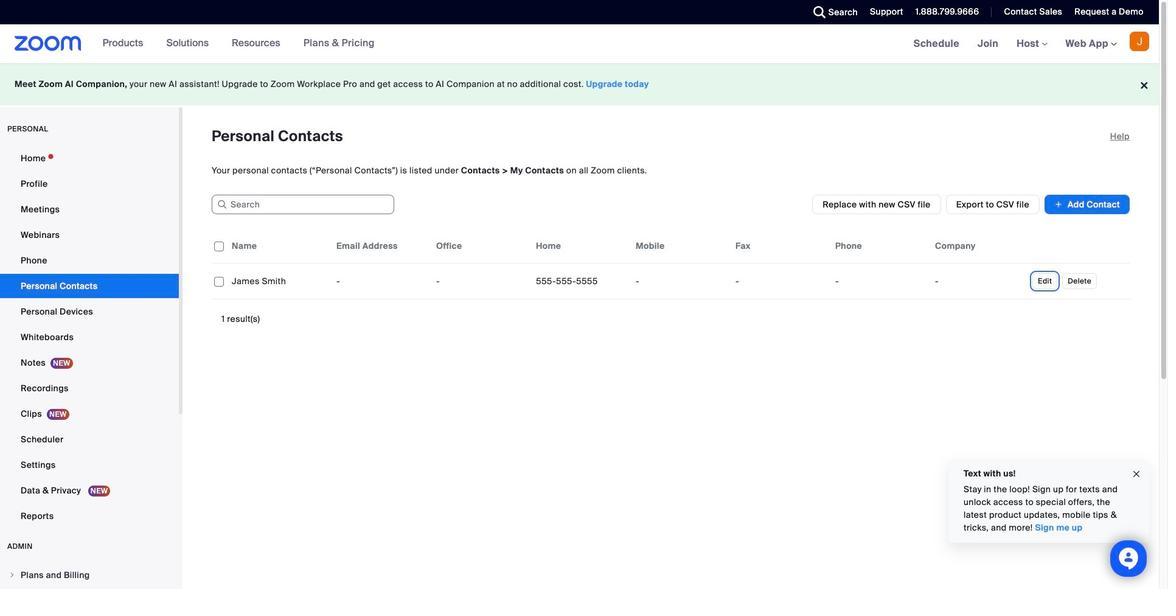 Task type: locate. For each thing, give the bounding box(es) containing it.
banner
[[0, 24, 1160, 64]]

cell
[[831, 269, 931, 293], [931, 269, 1031, 293]]

close image
[[1132, 467, 1142, 481]]

menu item
[[0, 564, 179, 587]]

footer
[[0, 63, 1160, 105]]

right image
[[9, 572, 16, 579]]

application
[[212, 229, 1140, 309]]

Search Contacts Input text field
[[212, 195, 394, 214]]

2 cell from the left
[[931, 269, 1031, 293]]

profile picture image
[[1130, 32, 1150, 51]]

1 cell from the left
[[831, 269, 931, 293]]



Task type: vqa. For each thing, say whether or not it's contained in the screenshot.
menu bar
no



Task type: describe. For each thing, give the bounding box(es) containing it.
zoom logo image
[[15, 36, 81, 51]]

add image
[[1055, 198, 1063, 211]]

meetings navigation
[[905, 24, 1160, 64]]

product information navigation
[[94, 24, 384, 63]]

personal menu menu
[[0, 146, 179, 530]]



